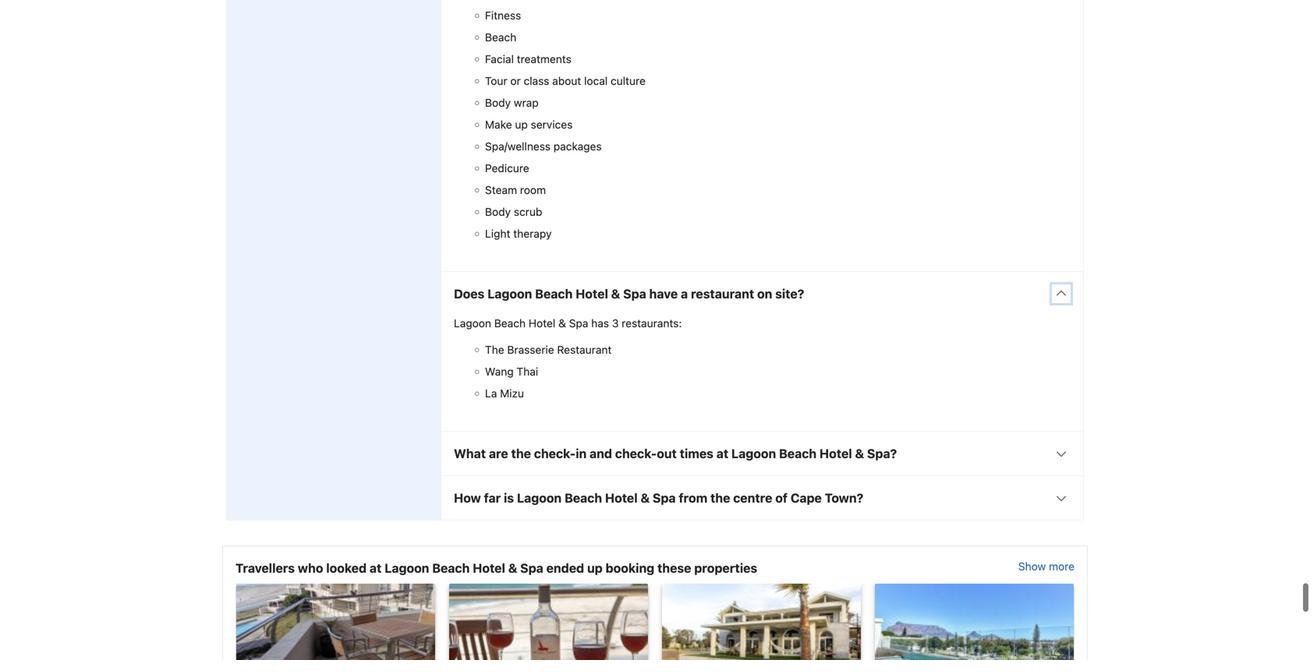 Task type: vqa. For each thing, say whether or not it's contained in the screenshot.
for
no



Task type: locate. For each thing, give the bounding box(es) containing it.
check-
[[534, 447, 576, 461], [615, 447, 657, 461]]

body up make
[[485, 96, 511, 109]]

beach down in
[[565, 491, 602, 506]]

hotel down far
[[473, 561, 505, 576]]

0 vertical spatial body
[[485, 96, 511, 109]]

out
[[657, 447, 677, 461]]

wang
[[485, 366, 514, 378]]

3
[[612, 317, 619, 330]]

facial
[[485, 53, 514, 66]]

scrub
[[514, 206, 542, 219]]

lagoon right is at the bottom of the page
[[517, 491, 562, 506]]

hotel down and
[[605, 491, 638, 506]]

about
[[552, 75, 581, 87]]

make
[[485, 118, 512, 131]]

2 check- from the left
[[615, 447, 657, 461]]

body
[[485, 96, 511, 109], [485, 206, 511, 219]]

2 body from the top
[[485, 206, 511, 219]]

1 vertical spatial up
[[587, 561, 603, 576]]

hotel
[[576, 287, 608, 302], [529, 317, 556, 330], [820, 447, 852, 461], [605, 491, 638, 506], [473, 561, 505, 576]]

booking
[[606, 561, 655, 576]]

have
[[649, 287, 678, 302]]

1 horizontal spatial up
[[587, 561, 603, 576]]

beach up the lagoon beach hotel & spa has 3 restaurants:
[[535, 287, 573, 302]]

lagoon down does
[[454, 317, 491, 330]]

& inside dropdown button
[[641, 491, 650, 506]]

properties
[[694, 561, 758, 576]]

1 body from the top
[[485, 96, 511, 109]]

fitness
[[485, 9, 521, 22]]

has
[[591, 317, 609, 330]]

1 horizontal spatial check-
[[615, 447, 657, 461]]

packages
[[554, 140, 602, 153]]

body up the light
[[485, 206, 511, 219]]

hotel up 'has'
[[576, 287, 608, 302]]

0 horizontal spatial up
[[515, 118, 528, 131]]

& left from
[[641, 491, 650, 506]]

the right from
[[711, 491, 730, 506]]

what are the check-in and check-out times at lagoon beach hotel & spa? button
[[441, 432, 1083, 476]]

body for body wrap
[[485, 96, 511, 109]]

at right times
[[717, 447, 729, 461]]

hotel up the brasserie restaurant
[[529, 317, 556, 330]]

brasserie
[[507, 344, 554, 357]]

1 vertical spatial at
[[370, 561, 382, 576]]

spa left "have"
[[623, 287, 646, 302]]

the brasserie restaurant
[[485, 344, 612, 357]]

ended
[[546, 561, 584, 576]]

check- right and
[[615, 447, 657, 461]]

spa left from
[[653, 491, 676, 506]]

1 horizontal spatial the
[[711, 491, 730, 506]]

beach up facial
[[485, 31, 517, 44]]

does lagoon beach hotel & spa have a restaurant on site? button
[[441, 272, 1083, 316]]

travellers who looked at lagoon beach hotel & spa ended up booking these properties
[[236, 561, 758, 576]]

& inside 'dropdown button'
[[611, 287, 620, 302]]

travellers
[[236, 561, 295, 576]]

& up the brasserie restaurant
[[559, 317, 566, 330]]

spa?
[[867, 447, 897, 461]]

& left ended
[[508, 561, 517, 576]]

up
[[515, 118, 528, 131], [587, 561, 603, 576]]

lagoon
[[488, 287, 532, 302], [454, 317, 491, 330], [732, 447, 776, 461], [517, 491, 562, 506], [385, 561, 429, 576]]

the
[[511, 447, 531, 461], [711, 491, 730, 506]]

up right ended
[[587, 561, 603, 576]]

0 vertical spatial up
[[515, 118, 528, 131]]

local
[[584, 75, 608, 87]]

1 vertical spatial body
[[485, 206, 511, 219]]

wang thai
[[485, 366, 538, 378]]

at
[[717, 447, 729, 461], [370, 561, 382, 576]]

&
[[611, 287, 620, 302], [559, 317, 566, 330], [855, 447, 864, 461], [641, 491, 650, 506], [508, 561, 517, 576]]

hotel inside dropdown button
[[820, 447, 852, 461]]

1 check- from the left
[[534, 447, 576, 461]]

& left "spa?" on the right of page
[[855, 447, 864, 461]]

0 horizontal spatial the
[[511, 447, 531, 461]]

1 vertical spatial the
[[711, 491, 730, 506]]

at right looked
[[370, 561, 382, 576]]

spa inside 'dropdown button'
[[623, 287, 646, 302]]

up up spa/wellness
[[515, 118, 528, 131]]

1 horizontal spatial at
[[717, 447, 729, 461]]

culture
[[611, 75, 646, 87]]

up inside accordion control element
[[515, 118, 528, 131]]

lagoon right does
[[488, 287, 532, 302]]

beach inside dropdown button
[[779, 447, 817, 461]]

restaurant
[[557, 344, 612, 357]]

therapy
[[513, 227, 552, 240]]

lagoon up centre
[[732, 447, 776, 461]]

0 vertical spatial at
[[717, 447, 729, 461]]

beach up cape
[[779, 447, 817, 461]]

who
[[298, 561, 323, 576]]

the right are
[[511, 447, 531, 461]]

show more link
[[1019, 559, 1075, 578]]

spa
[[623, 287, 646, 302], [569, 317, 588, 330], [653, 491, 676, 506], [520, 561, 543, 576]]

check- left and
[[534, 447, 576, 461]]

0 vertical spatial the
[[511, 447, 531, 461]]

0 horizontal spatial check-
[[534, 447, 576, 461]]

from
[[679, 491, 708, 506]]

restaurant
[[691, 287, 754, 302]]

is
[[504, 491, 514, 506]]

cape
[[791, 491, 822, 506]]

how
[[454, 491, 481, 506]]

accordion control element
[[441, 0, 1084, 521]]

what
[[454, 447, 486, 461]]

& up the 3
[[611, 287, 620, 302]]

hotel inside dropdown button
[[605, 491, 638, 506]]

hotel up town?
[[820, 447, 852, 461]]

centre
[[733, 491, 773, 506]]

at inside what are the check-in and check-out times at lagoon beach hotel & spa? dropdown button
[[717, 447, 729, 461]]

lagoon right looked
[[385, 561, 429, 576]]

beach
[[485, 31, 517, 44], [535, 287, 573, 302], [494, 317, 526, 330], [779, 447, 817, 461], [565, 491, 602, 506], [432, 561, 470, 576]]

the
[[485, 344, 504, 357]]

restaurants:
[[622, 317, 682, 330]]



Task type: describe. For each thing, give the bounding box(es) containing it.
a
[[681, 287, 688, 302]]

steam
[[485, 184, 517, 197]]

and
[[590, 447, 612, 461]]

la
[[485, 387, 497, 400]]

times
[[680, 447, 714, 461]]

& inside dropdown button
[[855, 447, 864, 461]]

tour
[[485, 75, 508, 87]]

or
[[510, 75, 521, 87]]

how far is lagoon beach hotel & spa from the centre of cape town? button
[[441, 477, 1083, 520]]

beach inside 'dropdown button'
[[535, 287, 573, 302]]

town?
[[825, 491, 864, 506]]

services
[[531, 118, 573, 131]]

room
[[520, 184, 546, 197]]

treatments
[[517, 53, 572, 66]]

site?
[[775, 287, 804, 302]]

la mizu
[[485, 387, 524, 400]]

light
[[485, 227, 511, 240]]

beach up the
[[494, 317, 526, 330]]

lagoon inside dropdown button
[[517, 491, 562, 506]]

on
[[757, 287, 772, 302]]

thai
[[517, 366, 538, 378]]

steam room
[[485, 184, 546, 197]]

of
[[775, 491, 788, 506]]

far
[[484, 491, 501, 506]]

looked
[[326, 561, 367, 576]]

class
[[524, 75, 549, 87]]

make up services
[[485, 118, 573, 131]]

mizu
[[500, 387, 524, 400]]

the inside dropdown button
[[711, 491, 730, 506]]

hotel inside 'dropdown button'
[[576, 287, 608, 302]]

are
[[489, 447, 508, 461]]

lagoon inside dropdown button
[[732, 447, 776, 461]]

lagoon inside 'dropdown button'
[[488, 287, 532, 302]]

wrap
[[514, 96, 539, 109]]

how far is lagoon beach hotel & spa from the centre of cape town?
[[454, 491, 864, 506]]

body scrub
[[485, 206, 542, 219]]

in
[[576, 447, 587, 461]]

spa left ended
[[520, 561, 543, 576]]

tour or class about local culture
[[485, 75, 646, 87]]

more
[[1049, 561, 1075, 573]]

spa inside dropdown button
[[653, 491, 676, 506]]

what are the check-in and check-out times at lagoon beach hotel & spa?
[[454, 447, 897, 461]]

body for body scrub
[[485, 206, 511, 219]]

does
[[454, 287, 485, 302]]

the inside dropdown button
[[511, 447, 531, 461]]

show more
[[1019, 561, 1075, 573]]

0 horizontal spatial at
[[370, 561, 382, 576]]

spa left 'has'
[[569, 317, 588, 330]]

show
[[1019, 561, 1046, 573]]

body wrap
[[485, 96, 539, 109]]

spa/wellness
[[485, 140, 551, 153]]

does lagoon beach hotel & spa have a restaurant on site?
[[454, 287, 804, 302]]

light therapy
[[485, 227, 552, 240]]

pedicure
[[485, 162, 529, 175]]

facial treatments
[[485, 53, 572, 66]]

beach inside dropdown button
[[565, 491, 602, 506]]

spa/wellness packages
[[485, 140, 602, 153]]

these
[[658, 561, 691, 576]]

lagoon beach hotel & spa has 3 restaurants:
[[454, 317, 682, 330]]

beach down the how
[[432, 561, 470, 576]]



